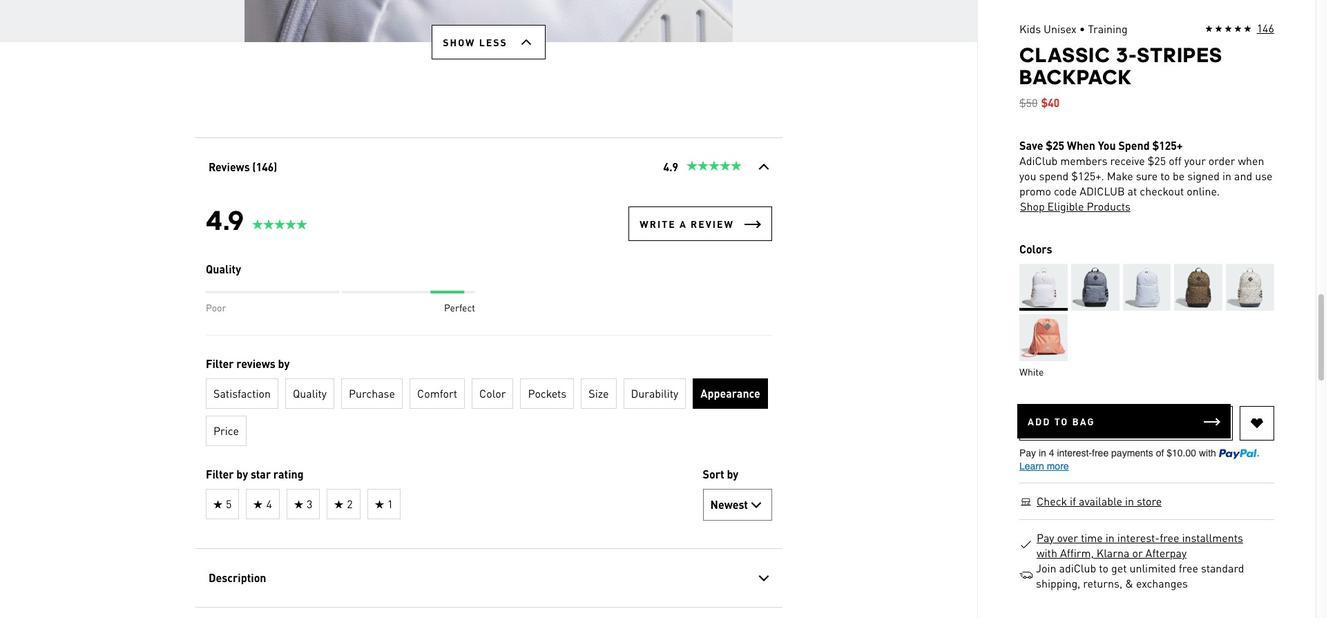 Task type: vqa. For each thing, say whether or not it's contained in the screenshot.
hermoso
no



Task type: describe. For each thing, give the bounding box(es) containing it.
shop
[[1021, 199, 1045, 214]]

appearance
[[701, 386, 760, 401]]

store
[[1137, 494, 1162, 509]]

free for unlimited
[[1179, 561, 1199, 576]]

a
[[680, 218, 687, 230]]

price
[[213, 424, 239, 438]]

shop eligible products link
[[1020, 199, 1132, 214]]

durability link
[[623, 379, 686, 409]]

spend
[[1040, 169, 1069, 183]]

adiclub
[[1080, 184, 1125, 198]]

check if available in store button
[[1036, 494, 1163, 509]]

colors
[[1020, 242, 1053, 256]]

at
[[1128, 184, 1138, 198]]

kids
[[1020, 21, 1041, 36]]

unisex
[[1044, 21, 1077, 36]]

product color: white / onix / beige image
[[1227, 264, 1275, 311]]

save $25 when you spend $125+ adiclub members receive $25 off your order when you spend $125+. make sure to be signed in and use promo code adiclub at checkout online. shop eligible products
[[1020, 138, 1273, 214]]

none field containing newest
[[703, 489, 772, 521]]

write a review
[[640, 218, 734, 230]]

and
[[1235, 169, 1253, 183]]

show less button
[[432, 25, 546, 59]]

dropdown image
[[748, 497, 765, 513]]

perfect
[[444, 301, 475, 314]]

pockets
[[528, 386, 566, 401]]

$125+
[[1153, 138, 1183, 153]]

when
[[1239, 153, 1265, 168]]

color link
[[472, 379, 513, 409]]

star
[[250, 467, 271, 482]]

returns,
[[1084, 576, 1123, 591]]

members
[[1061, 153, 1108, 168]]

size link
[[581, 379, 616, 409]]

backpack
[[1020, 65, 1133, 89]]

products
[[1087, 199, 1131, 214]]

adiclub
[[1060, 561, 1097, 576]]

in inside save $25 when you spend $125+ adiclub members receive $25 off your order when you spend $125+. make sure to be signed in and use promo code adiclub at checkout online. shop eligible products
[[1223, 169, 1232, 183]]

$40
[[1042, 95, 1060, 110]]

to
[[1055, 415, 1069, 428]]

purchase
[[349, 386, 395, 401]]

join
[[1036, 561, 1057, 576]]

stripes
[[1138, 43, 1223, 67]]

sort by
[[703, 467, 739, 482]]

reviews
[[236, 357, 275, 371]]

4 link
[[246, 489, 279, 520]]

product color: light grey image
[[1123, 264, 1172, 311]]

online.
[[1187, 184, 1220, 198]]

appearance link
[[693, 379, 768, 409]]

sort
[[703, 467, 724, 482]]

white
[[1020, 366, 1044, 378]]

5
[[226, 497, 231, 511]]

affirm,
[[1061, 546, 1094, 560]]

free for interest-
[[1160, 531, 1180, 545]]

2
[[347, 497, 353, 511]]

promo
[[1020, 184, 1052, 198]]

size
[[589, 386, 609, 401]]

rating
[[273, 467, 303, 482]]

when
[[1067, 138, 1096, 153]]

by for sort by
[[727, 467, 739, 482]]

durability
[[631, 386, 678, 401]]

add to bag button
[[1018, 404, 1231, 439]]

classic
[[1020, 43, 1111, 67]]

sure
[[1136, 169, 1158, 183]]

if
[[1070, 494, 1077, 509]]

price link
[[206, 416, 246, 446]]

show
[[443, 36, 476, 48]]

klarna
[[1097, 546, 1130, 560]]

comfort
[[417, 386, 457, 401]]

1 horizontal spatial by
[[278, 357, 289, 371]]

over
[[1057, 531, 1079, 545]]

filter for filter reviews by
[[206, 357, 234, 371]]

pay over time in interest-free installments with affirm, klarna or afterpay link
[[1036, 531, 1266, 561]]

installments
[[1183, 531, 1244, 545]]

eligible
[[1048, 199, 1084, 214]]



Task type: locate. For each thing, give the bounding box(es) containing it.
4
[[266, 497, 272, 511]]

filter left reviews
[[206, 357, 234, 371]]

you
[[1098, 138, 1116, 153]]

0 vertical spatial $25
[[1046, 138, 1065, 153]]

4.9
[[663, 160, 678, 174], [206, 204, 245, 236]]

in down order at right top
[[1223, 169, 1232, 183]]

2 filter from the top
[[206, 467, 234, 482]]

0 horizontal spatial 4.9
[[206, 204, 245, 236]]

order
[[1209, 153, 1236, 168]]

quality
[[206, 262, 241, 276]]

by left star
[[236, 467, 248, 482]]

pockets link
[[520, 379, 574, 409]]

classic 3-stripes backpack $50 $40
[[1020, 43, 1223, 110]]

product color: pink / silver metallic image
[[1020, 314, 1068, 361]]

in
[[1223, 169, 1232, 183], [1126, 494, 1135, 509], [1106, 531, 1115, 545]]

1 horizontal spatial 4.9
[[663, 160, 678, 174]]

in inside pay over time in interest-free installments with affirm, klarna or afterpay
[[1106, 531, 1115, 545]]

0 vertical spatial free
[[1160, 531, 1180, 545]]

filter
[[206, 357, 234, 371], [206, 467, 234, 482]]

write
[[640, 218, 676, 230]]

get
[[1112, 561, 1127, 576]]

filter up '5' link
[[206, 467, 234, 482]]

be
[[1173, 169, 1185, 183]]

product color: white image
[[1020, 264, 1068, 311]]

available
[[1079, 494, 1123, 509]]

0 horizontal spatial in
[[1106, 531, 1115, 545]]

check if available in store
[[1037, 494, 1162, 509]]

1 vertical spatial to
[[1100, 561, 1109, 576]]

1 horizontal spatial in
[[1126, 494, 1135, 509]]

unlimited
[[1130, 561, 1177, 576]]

spend
[[1119, 138, 1150, 153]]

pay over time in interest-free installments with affirm, klarna or afterpay
[[1037, 531, 1244, 560]]

comfort link
[[409, 379, 465, 409]]

less
[[479, 36, 508, 48]]

1 horizontal spatial $25
[[1148, 153, 1167, 168]]

check
[[1037, 494, 1068, 509]]

free down afterpay
[[1179, 561, 1199, 576]]

quality
[[293, 386, 326, 401]]

in inside button
[[1126, 494, 1135, 509]]

filter for filter by star rating
[[206, 467, 234, 482]]

training
[[1088, 21, 1128, 36]]

146
[[1257, 21, 1275, 35]]

$25 up sure
[[1148, 153, 1167, 168]]

description button
[[195, 549, 783, 607]]

you
[[1020, 169, 1037, 183]]

product color: grey image
[[1072, 264, 1120, 311]]

2 vertical spatial in
[[1106, 531, 1115, 545]]

0 vertical spatial to
[[1161, 169, 1171, 183]]

add to bag
[[1028, 415, 1096, 428]]

filter by star rating
[[206, 467, 303, 482]]

by for filter by star rating
[[236, 467, 248, 482]]

description
[[208, 571, 266, 585]]

purchase link
[[341, 379, 402, 409]]

$25
[[1046, 138, 1065, 153], [1148, 153, 1167, 168]]

free
[[1160, 531, 1180, 545], [1179, 561, 1199, 576]]

0 horizontal spatial by
[[236, 467, 248, 482]]

make
[[1108, 169, 1134, 183]]

standard
[[1202, 561, 1245, 576]]

1 vertical spatial in
[[1126, 494, 1135, 509]]

0 vertical spatial in
[[1223, 169, 1232, 183]]

(146)
[[252, 160, 277, 174]]

signed
[[1188, 169, 1220, 183]]

1 vertical spatial filter
[[206, 467, 234, 482]]

to
[[1161, 169, 1171, 183], [1100, 561, 1109, 576]]

0 vertical spatial filter
[[206, 357, 234, 371]]

join adiclub to get unlimited free standard shipping, returns, & exchanges
[[1036, 561, 1245, 591]]

save
[[1020, 138, 1044, 153]]

None field
[[703, 489, 772, 521]]

free up afterpay
[[1160, 531, 1180, 545]]

$50
[[1020, 95, 1038, 110]]

interest-
[[1118, 531, 1160, 545]]

0 horizontal spatial to
[[1100, 561, 1109, 576]]

bag
[[1073, 415, 1096, 428]]

use
[[1256, 169, 1273, 183]]

to up returns, on the bottom right
[[1100, 561, 1109, 576]]

1 vertical spatial 4.9
[[206, 204, 245, 236]]

with
[[1037, 546, 1058, 560]]

satisfaction link
[[206, 379, 278, 409]]

2 horizontal spatial by
[[727, 467, 739, 482]]

0 horizontal spatial $25
[[1046, 138, 1065, 153]]

in left store
[[1126, 494, 1135, 509]]

checkout
[[1140, 184, 1185, 198]]

$125+.
[[1072, 169, 1105, 183]]

1 filter from the top
[[206, 357, 234, 371]]

adiclub
[[1020, 153, 1058, 168]]

3-
[[1116, 43, 1138, 67]]

5 link
[[206, 489, 239, 520]]

1 link
[[367, 489, 401, 520]]

in for interest-
[[1106, 531, 1115, 545]]

by right reviews
[[278, 357, 289, 371]]

$25 up adiclub
[[1046, 138, 1065, 153]]

receive
[[1111, 153, 1145, 168]]

1 vertical spatial free
[[1179, 561, 1199, 576]]

4.9 up 'quality'
[[206, 204, 245, 236]]

to left the be
[[1161, 169, 1171, 183]]

filter reviews by
[[206, 357, 289, 371]]

3
[[306, 497, 312, 511]]

color
[[479, 386, 506, 401]]

free inside pay over time in interest-free installments with affirm, klarna or afterpay
[[1160, 531, 1180, 545]]

by right sort
[[727, 467, 739, 482]]

in for store
[[1126, 494, 1135, 509]]

shipping,
[[1036, 576, 1081, 591]]

exchanges
[[1137, 576, 1188, 591]]

2 link
[[327, 489, 360, 520]]

0 vertical spatial 4.9
[[663, 160, 678, 174]]

satisfaction
[[213, 386, 271, 401]]

3 link
[[286, 489, 320, 520]]

reviews
[[208, 160, 250, 174]]

product color: medium brown / black / pulse lime s22 image
[[1175, 264, 1223, 311]]

free inside the join adiclub to get unlimited free standard shipping, returns, & exchanges
[[1179, 561, 1199, 576]]

time
[[1081, 531, 1103, 545]]

off
[[1169, 153, 1182, 168]]

1 vertical spatial $25
[[1148, 153, 1167, 168]]

1 horizontal spatial to
[[1161, 169, 1171, 183]]

4.9 up write
[[663, 160, 678, 174]]

pay
[[1037, 531, 1055, 545]]

show less
[[443, 36, 508, 48]]

2 horizontal spatial in
[[1223, 169, 1232, 183]]

to inside the join adiclub to get unlimited free standard shipping, returns, & exchanges
[[1100, 561, 1109, 576]]

in up the klarna
[[1106, 531, 1115, 545]]

code
[[1054, 184, 1077, 198]]

reviews (146)
[[208, 160, 277, 174]]

to inside save $25 when you spend $125+ adiclub members receive $25 off your order when you spend $125+. make sure to be signed in and use promo code adiclub at checkout online. shop eligible products
[[1161, 169, 1171, 183]]

your
[[1185, 153, 1206, 168]]

add
[[1028, 415, 1051, 428]]



